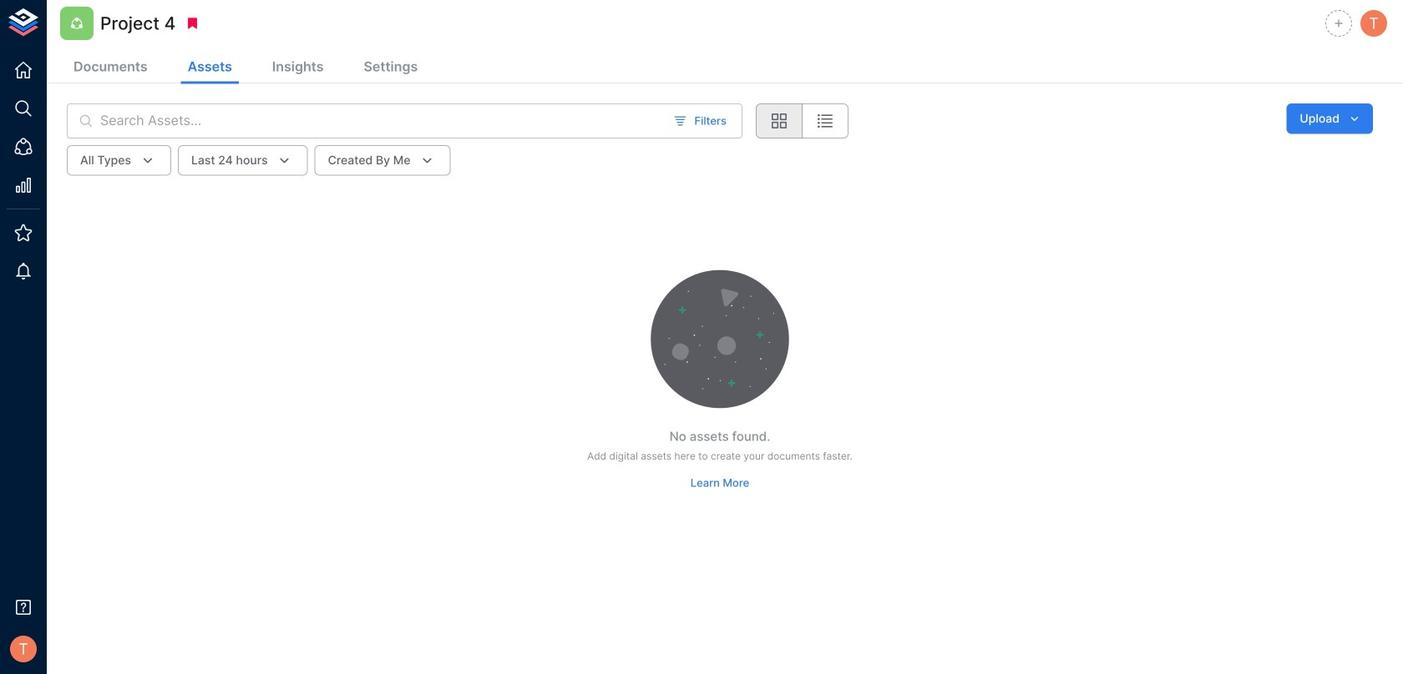 Task type: vqa. For each thing, say whether or not it's contained in the screenshot.
Search Assets... text box
yes



Task type: locate. For each thing, give the bounding box(es) containing it.
remove bookmark image
[[185, 16, 200, 31]]

group
[[756, 104, 849, 139]]



Task type: describe. For each thing, give the bounding box(es) containing it.
Search Assets... text field
[[100, 104, 664, 139]]



